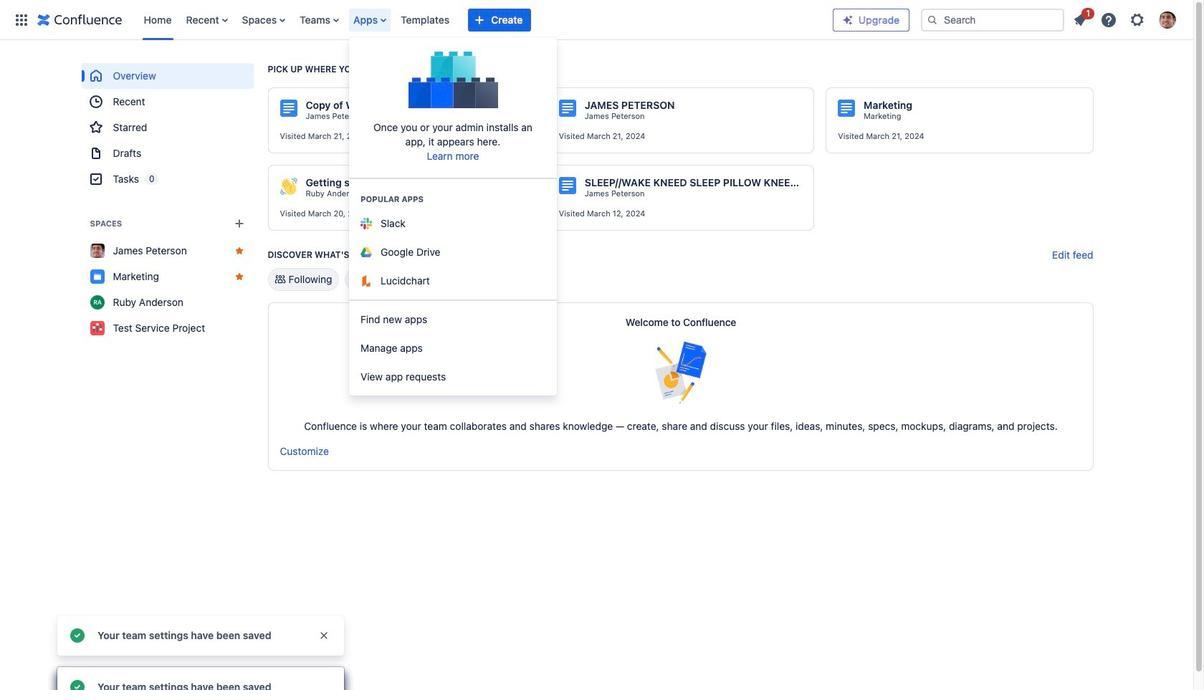 Task type: locate. For each thing, give the bounding box(es) containing it.
1 unstar this space image from the top
[[233, 245, 245, 257]]

:wave: image
[[280, 178, 297, 195], [280, 178, 297, 195]]

None search field
[[921, 8, 1065, 31]]

list for premium icon
[[1068, 5, 1185, 33]]

list item
[[349, 0, 392, 40], [1068, 5, 1095, 31]]

global element
[[9, 0, 833, 40]]

appswitcher icon image
[[13, 11, 30, 28]]

list
[[137, 0, 833, 40], [1068, 5, 1185, 33]]

slackforatlassianapp logo image
[[361, 218, 372, 229]]

success image
[[69, 627, 86, 645], [69, 679, 86, 691]]

0 vertical spatial unstar this space image
[[233, 245, 245, 257]]

0 horizontal spatial list item
[[349, 0, 392, 40]]

create a space image
[[231, 215, 248, 232]]

1 vertical spatial success image
[[69, 679, 86, 691]]

0 vertical spatial success image
[[69, 627, 86, 645]]

1 vertical spatial unstar this space image
[[233, 271, 245, 283]]

list for "appswitcher icon"
[[137, 0, 833, 40]]

unstar this space image
[[233, 245, 245, 257], [233, 271, 245, 283]]

dismiss image
[[318, 630, 330, 642]]

1 success image from the top
[[69, 627, 86, 645]]

confluence image
[[37, 11, 122, 28], [37, 11, 122, 28]]

premium image
[[843, 14, 854, 25]]

group
[[81, 63, 253, 192], [349, 178, 557, 300], [349, 300, 557, 396]]

1 horizontal spatial list
[[1068, 5, 1185, 33]]

heading
[[349, 194, 557, 205]]

success image
[[69, 679, 86, 691]]

banner
[[0, 0, 1194, 40]]

Search field
[[921, 8, 1065, 31]]

0 horizontal spatial list
[[137, 0, 833, 40]]



Task type: describe. For each thing, give the bounding box(es) containing it.
2 unstar this space image from the top
[[233, 271, 245, 283]]

help icon image
[[1101, 11, 1118, 28]]

notification icon image
[[1072, 11, 1089, 28]]

your profile and preferences image
[[1159, 11, 1177, 28]]

1 horizontal spatial list item
[[1068, 5, 1095, 31]]

lucidchartapp logo image
[[361, 275, 372, 287]]

googledriveapp logo image
[[361, 248, 372, 257]]

2 success image from the top
[[69, 679, 86, 691]]

search image
[[927, 14, 939, 25]]

settings icon image
[[1129, 11, 1147, 28]]



Task type: vqa. For each thing, say whether or not it's contained in the screenshot.
Settings icon
no



